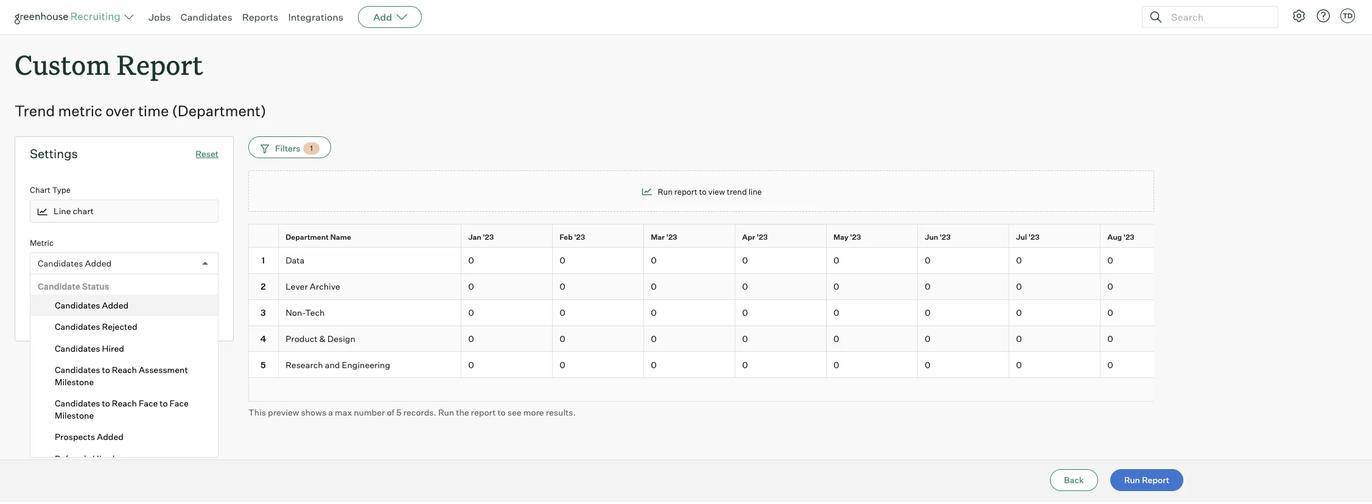Task type: locate. For each thing, give the bounding box(es) containing it.
reset
[[196, 149, 219, 159]]

run up mar '23 at left top
[[658, 187, 673, 197]]

this preview shows a max number of 5 records. run the report to see more results.
[[248, 407, 576, 418]]

'23 right mar
[[666, 233, 677, 242]]

'23 right jul
[[1029, 233, 1040, 242]]

report left view
[[674, 187, 697, 197]]

candidates to reach face to face milestone
[[55, 398, 189, 420]]

run inside 'button'
[[1124, 475, 1140, 485]]

'23 right "feb"
[[574, 233, 585, 242]]

1 vertical spatial added
[[102, 300, 129, 310]]

1 vertical spatial 1
[[262, 255, 265, 266]]

candidates down candidate status
[[55, 300, 100, 310]]

records.
[[403, 407, 436, 418]]

1 vertical spatial 5
[[396, 407, 401, 418]]

to
[[699, 187, 707, 197], [102, 365, 110, 375], [102, 398, 110, 409], [160, 398, 168, 409], [498, 407, 506, 418]]

run right back
[[1124, 475, 1140, 485]]

1 vertical spatial hired
[[93, 453, 115, 464]]

'23 inside feb '23 'column header'
[[574, 233, 585, 242]]

'23 inside may '23 'column header'
[[850, 233, 861, 242]]

milestone
[[55, 377, 94, 387], [55, 410, 94, 420]]

added down 'candidates to reach face to face milestone'
[[97, 432, 123, 442]]

0 horizontal spatial face
[[139, 398, 158, 409]]

1 vertical spatial report
[[1142, 475, 1169, 485]]

1 milestone from the top
[[55, 377, 94, 387]]

apr '23 column header
[[735, 225, 829, 250]]

row group containing 1
[[248, 248, 1372, 378]]

4 cell
[[248, 326, 279, 352]]

5 right of
[[396, 407, 401, 418]]

candidates inside candidates to reach assessment milestone
[[55, 365, 100, 375]]

row group
[[248, 248, 1372, 378]]

0
[[468, 255, 474, 266], [560, 255, 565, 266], [651, 255, 657, 266], [742, 255, 748, 266], [834, 255, 839, 266], [925, 255, 931, 266], [1016, 255, 1022, 266], [1108, 255, 1113, 266], [468, 281, 474, 292], [560, 281, 565, 292], [651, 281, 657, 292], [742, 281, 748, 292], [834, 281, 839, 292], [925, 281, 931, 292], [1016, 281, 1022, 292], [1108, 281, 1113, 292], [468, 307, 474, 318], [560, 307, 565, 318], [651, 307, 657, 318], [742, 307, 748, 318], [834, 307, 839, 318], [925, 307, 931, 318], [1016, 307, 1022, 318], [1108, 307, 1113, 318], [468, 333, 474, 344], [560, 333, 565, 344], [651, 333, 657, 344], [742, 333, 748, 344], [834, 333, 839, 344], [925, 333, 931, 344], [1016, 333, 1022, 344], [1108, 333, 1113, 344], [468, 360, 474, 370], [560, 360, 565, 370], [651, 360, 657, 370], [742, 360, 748, 370], [834, 360, 839, 370], [925, 360, 931, 370], [1016, 360, 1022, 370], [1108, 360, 1113, 370]]

0 vertical spatial candidates added
[[38, 258, 111, 268]]

trend
[[727, 187, 747, 197]]

1 right filters
[[310, 144, 313, 153]]

1 row from the top
[[248, 224, 1372, 250]]

results.
[[546, 407, 576, 418]]

0 vertical spatial reach
[[112, 365, 137, 375]]

1 horizontal spatial run
[[658, 187, 673, 197]]

filters
[[275, 143, 300, 153]]

reach inside candidates to reach assessment milestone
[[112, 365, 137, 375]]

3 '23 from the left
[[666, 233, 677, 242]]

row containing 5
[[248, 352, 1372, 378]]

to down assessment
[[160, 398, 168, 409]]

product & design
[[286, 333, 355, 344]]

1 up the 2
[[262, 255, 265, 266]]

'23 for jun '23
[[940, 233, 951, 242]]

add
[[373, 11, 392, 23]]

'23 inside apr '23 column header
[[757, 233, 768, 242]]

7 '23 from the left
[[1029, 233, 1040, 242]]

line chart
[[54, 206, 94, 217]]

row
[[248, 224, 1372, 250], [248, 248, 1372, 274], [248, 274, 1372, 300], [248, 300, 1372, 326], [248, 326, 1372, 352], [248, 352, 1372, 378]]

hired for candidates hired
[[102, 343, 124, 354]]

6 row from the top
[[248, 352, 1372, 378]]

1 vertical spatial run
[[438, 407, 454, 418]]

candidates rejected
[[55, 322, 137, 332]]

run
[[658, 187, 673, 197], [438, 407, 454, 418], [1124, 475, 1140, 485]]

8 '23 from the left
[[1124, 233, 1134, 242]]

4 '23 from the left
[[757, 233, 768, 242]]

report
[[674, 187, 697, 197], [471, 407, 496, 418]]

may
[[834, 233, 849, 242]]

row containing 3
[[248, 300, 1372, 326]]

to left view
[[699, 187, 707, 197]]

referrals
[[55, 453, 91, 464]]

more
[[523, 407, 544, 418]]

added up rejected in the bottom of the page
[[102, 300, 129, 310]]

prospects
[[55, 432, 95, 442]]

add button
[[358, 6, 422, 28]]

table
[[248, 224, 1372, 402]]

greenhouse recruiting image
[[15, 10, 124, 24]]

jul '23
[[1016, 233, 1040, 242]]

row containing 2
[[248, 274, 1372, 300]]

5 '23 from the left
[[850, 233, 861, 242]]

candidates down candidates hired
[[55, 365, 100, 375]]

non-
[[286, 307, 305, 318]]

mar '23 column header
[[644, 225, 738, 250]]

column header
[[248, 225, 281, 250]]

'23 inside jun '23 column header
[[940, 233, 951, 242]]

1
[[310, 144, 313, 153], [262, 255, 265, 266]]

reach left assessment
[[112, 365, 137, 375]]

reach down candidates to reach assessment milestone
[[112, 398, 137, 409]]

'23 right the aug
[[1124, 233, 1134, 242]]

0 horizontal spatial report
[[117, 46, 203, 82]]

1 vertical spatial candidates added
[[55, 300, 129, 310]]

0 vertical spatial hired
[[102, 343, 124, 354]]

2 horizontal spatial run
[[1124, 475, 1140, 485]]

tech
[[305, 307, 325, 318]]

max
[[335, 407, 352, 418]]

reset link
[[196, 149, 219, 159]]

candidate status
[[38, 281, 109, 291]]

1 horizontal spatial face
[[170, 398, 189, 409]]

candidates
[[181, 11, 232, 23], [38, 258, 83, 268], [55, 300, 100, 310], [55, 322, 100, 332], [55, 343, 100, 354], [55, 365, 100, 375], [55, 398, 100, 409]]

candidates added up candidate status
[[38, 258, 111, 268]]

to left see
[[498, 407, 506, 418]]

lever
[[286, 281, 308, 292]]

'23 right jan
[[483, 233, 494, 242]]

run report to view trend line
[[658, 187, 762, 197]]

'23 right apr
[[757, 233, 768, 242]]

over
[[105, 102, 135, 120]]

status
[[82, 281, 109, 291]]

reach
[[112, 365, 137, 375], [112, 398, 137, 409]]

0 vertical spatial report
[[117, 46, 203, 82]]

'23 for may '23
[[850, 233, 861, 242]]

2 milestone from the top
[[55, 410, 94, 420]]

feb
[[560, 233, 573, 242]]

feb '23 column header
[[553, 225, 647, 250]]

to down candidates hired
[[102, 365, 110, 375]]

1 vertical spatial report
[[471, 407, 496, 418]]

0 vertical spatial run
[[658, 187, 673, 197]]

(department)
[[172, 102, 266, 120]]

jun '23 column header
[[918, 225, 1012, 250]]

mar '23
[[651, 233, 677, 242]]

'23 inside the jan '23 column header
[[483, 233, 494, 242]]

1 vertical spatial milestone
[[55, 410, 94, 420]]

candidates down 'candidates rejected'
[[55, 343, 100, 354]]

jobs link
[[149, 11, 171, 23]]

report inside 'button'
[[1142, 475, 1169, 485]]

5 down the 4 cell in the left bottom of the page
[[261, 360, 266, 370]]

'23 inside "jul '23" column header
[[1029, 233, 1040, 242]]

'23
[[483, 233, 494, 242], [574, 233, 585, 242], [666, 233, 677, 242], [757, 233, 768, 242], [850, 233, 861, 242], [940, 233, 951, 242], [1029, 233, 1040, 242], [1124, 233, 1134, 242]]

1 '23 from the left
[[483, 233, 494, 242]]

hired
[[102, 343, 124, 354], [93, 453, 115, 464]]

research
[[286, 360, 323, 370]]

to inside candidates to reach assessment milestone
[[102, 365, 110, 375]]

milestone down candidates hired
[[55, 377, 94, 387]]

2 row from the top
[[248, 248, 1372, 274]]

2 cell
[[248, 274, 279, 300]]

referrals hired
[[55, 453, 115, 464]]

0 vertical spatial 1
[[310, 144, 313, 153]]

candidate
[[38, 281, 80, 291]]

4 row from the top
[[248, 300, 1372, 326]]

reach inside 'candidates to reach face to face milestone'
[[112, 398, 137, 409]]

a
[[328, 407, 333, 418]]

line
[[749, 187, 762, 197]]

trend metric over time (department)
[[15, 102, 266, 120]]

0 horizontal spatial 1
[[262, 255, 265, 266]]

hired down prospects added
[[93, 453, 115, 464]]

0 horizontal spatial 5
[[261, 360, 266, 370]]

candidates added
[[38, 258, 111, 268], [55, 300, 129, 310]]

this
[[248, 407, 266, 418]]

milestone up prospects
[[55, 410, 94, 420]]

3 row from the top
[[248, 274, 1372, 300]]

0 vertical spatial 5
[[261, 360, 266, 370]]

department name column header
[[279, 225, 464, 250]]

2 '23 from the left
[[574, 233, 585, 242]]

candidates up prospects
[[55, 398, 100, 409]]

candidates added down status
[[55, 300, 129, 310]]

back
[[1064, 475, 1084, 485]]

2 reach from the top
[[112, 398, 137, 409]]

added up status
[[85, 258, 111, 268]]

aug
[[1108, 233, 1122, 242]]

2 vertical spatial run
[[1124, 475, 1140, 485]]

td button
[[1341, 9, 1355, 23]]

'23 right the may
[[850, 233, 861, 242]]

row containing 4
[[248, 326, 1372, 352]]

0 vertical spatial milestone
[[55, 377, 94, 387]]

run left the
[[438, 407, 454, 418]]

preview
[[268, 407, 299, 418]]

1 horizontal spatial report
[[1142, 475, 1169, 485]]

5 row from the top
[[248, 326, 1372, 352]]

0 horizontal spatial report
[[471, 407, 496, 418]]

1 reach from the top
[[112, 365, 137, 375]]

archive
[[310, 281, 340, 292]]

'23 inside mar '23 column header
[[666, 233, 677, 242]]

may '23 column header
[[827, 225, 920, 250]]

report right the
[[471, 407, 496, 418]]

6 '23 from the left
[[940, 233, 951, 242]]

back button
[[1050, 469, 1098, 491]]

jobs
[[149, 11, 171, 23]]

'23 right the jun
[[940, 233, 951, 242]]

1 vertical spatial reach
[[112, 398, 137, 409]]

hired down rejected in the bottom of the page
[[102, 343, 124, 354]]

1 horizontal spatial report
[[674, 187, 697, 197]]

metric
[[58, 102, 102, 120]]

added
[[85, 258, 111, 268], [102, 300, 129, 310], [97, 432, 123, 442]]



Task type: vqa. For each thing, say whether or not it's contained in the screenshot.


Task type: describe. For each thing, give the bounding box(es) containing it.
the
[[456, 407, 469, 418]]

0 vertical spatial report
[[674, 187, 697, 197]]

department
[[286, 233, 329, 242]]

timeframe
[[30, 290, 70, 299]]

1 inside cell
[[262, 255, 265, 266]]

'23 for apr '23
[[757, 233, 768, 242]]

candidates up candidates hired
[[55, 322, 100, 332]]

time
[[138, 102, 169, 120]]

view
[[708, 187, 725, 197]]

report for run report
[[1142, 475, 1169, 485]]

configure image
[[1292, 9, 1306, 23]]

row containing department name
[[248, 224, 1372, 250]]

candidates to reach assessment milestone
[[55, 365, 188, 387]]

design
[[327, 333, 355, 344]]

reports
[[242, 11, 278, 23]]

number
[[354, 407, 385, 418]]

run for run report
[[1124, 475, 1140, 485]]

0 vertical spatial added
[[85, 258, 111, 268]]

candidates right jobs
[[181, 11, 232, 23]]

jun '23
[[925, 233, 951, 242]]

apr '23
[[742, 233, 768, 242]]

product
[[286, 333, 317, 344]]

table containing 1
[[248, 224, 1372, 402]]

jan '23
[[468, 233, 494, 242]]

chart type
[[30, 185, 71, 195]]

integrations
[[288, 11, 343, 23]]

'23 for mar '23
[[666, 233, 677, 242]]

custom report
[[15, 46, 203, 82]]

hired for referrals hired
[[93, 453, 115, 464]]

engineering
[[342, 360, 390, 370]]

candidates link
[[181, 11, 232, 23]]

'23 for feb '23
[[574, 233, 585, 242]]

of
[[387, 407, 394, 418]]

run report button
[[1110, 469, 1183, 491]]

3 cell
[[248, 300, 279, 326]]

3
[[261, 307, 266, 318]]

to down candidates to reach assessment milestone
[[102, 398, 110, 409]]

assessment
[[139, 365, 188, 375]]

rejected
[[102, 322, 137, 332]]

feb '23
[[560, 233, 585, 242]]

report for custom report
[[117, 46, 203, 82]]

td
[[1343, 12, 1353, 20]]

run for run report to view trend line
[[658, 187, 673, 197]]

&
[[319, 333, 326, 344]]

candidates inside 'candidates to reach face to face milestone'
[[55, 398, 100, 409]]

and
[[325, 360, 340, 370]]

row containing 1
[[248, 248, 1372, 274]]

jun
[[925, 233, 938, 242]]

non-tech
[[286, 307, 325, 318]]

run report
[[1124, 475, 1169, 485]]

td button
[[1338, 6, 1358, 26]]

jan
[[468, 233, 481, 242]]

5 inside cell
[[261, 360, 266, 370]]

see
[[508, 407, 521, 418]]

milestone inside candidates to reach assessment milestone
[[55, 377, 94, 387]]

reach for face
[[112, 398, 137, 409]]

integrations link
[[288, 11, 343, 23]]

5 cell
[[248, 352, 279, 378]]

prospects added
[[55, 432, 123, 442]]

may '23
[[834, 233, 861, 242]]

mar
[[651, 233, 665, 242]]

'23 for aug '23
[[1124, 233, 1134, 242]]

reach for assessment
[[112, 365, 137, 375]]

trend
[[15, 102, 55, 120]]

type
[[52, 185, 71, 195]]

1 cell
[[248, 248, 279, 274]]

jul '23 column header
[[1009, 225, 1103, 250]]

candidates hired
[[55, 343, 124, 354]]

line
[[54, 206, 71, 217]]

shows
[[301, 407, 326, 418]]

Search text field
[[1168, 8, 1267, 26]]

settings
[[30, 146, 78, 161]]

reports link
[[242, 11, 278, 23]]

1 horizontal spatial 5
[[396, 407, 401, 418]]

data
[[286, 255, 305, 266]]

candidates up candidate
[[38, 258, 83, 268]]

filter image
[[259, 143, 269, 154]]

2 vertical spatial added
[[97, 432, 123, 442]]

jul
[[1016, 233, 1027, 242]]

'23 for jul '23
[[1029, 233, 1040, 242]]

name
[[330, 233, 351, 242]]

chart
[[30, 185, 50, 195]]

1 horizontal spatial 1
[[310, 144, 313, 153]]

'23 for jan '23
[[483, 233, 494, 242]]

1 face from the left
[[139, 398, 158, 409]]

2
[[261, 281, 266, 292]]

4
[[260, 333, 266, 344]]

research and engineering
[[286, 360, 390, 370]]

0 horizontal spatial run
[[438, 407, 454, 418]]

2 face from the left
[[170, 398, 189, 409]]

apr
[[742, 233, 755, 242]]

lever archive
[[286, 281, 340, 292]]

department name
[[286, 233, 351, 242]]

metric
[[30, 238, 54, 248]]

aug '23
[[1108, 233, 1134, 242]]

milestone inside 'candidates to reach face to face milestone'
[[55, 410, 94, 420]]

jan '23 column header
[[461, 225, 555, 250]]

custom
[[15, 46, 110, 82]]

chart
[[73, 206, 94, 217]]



